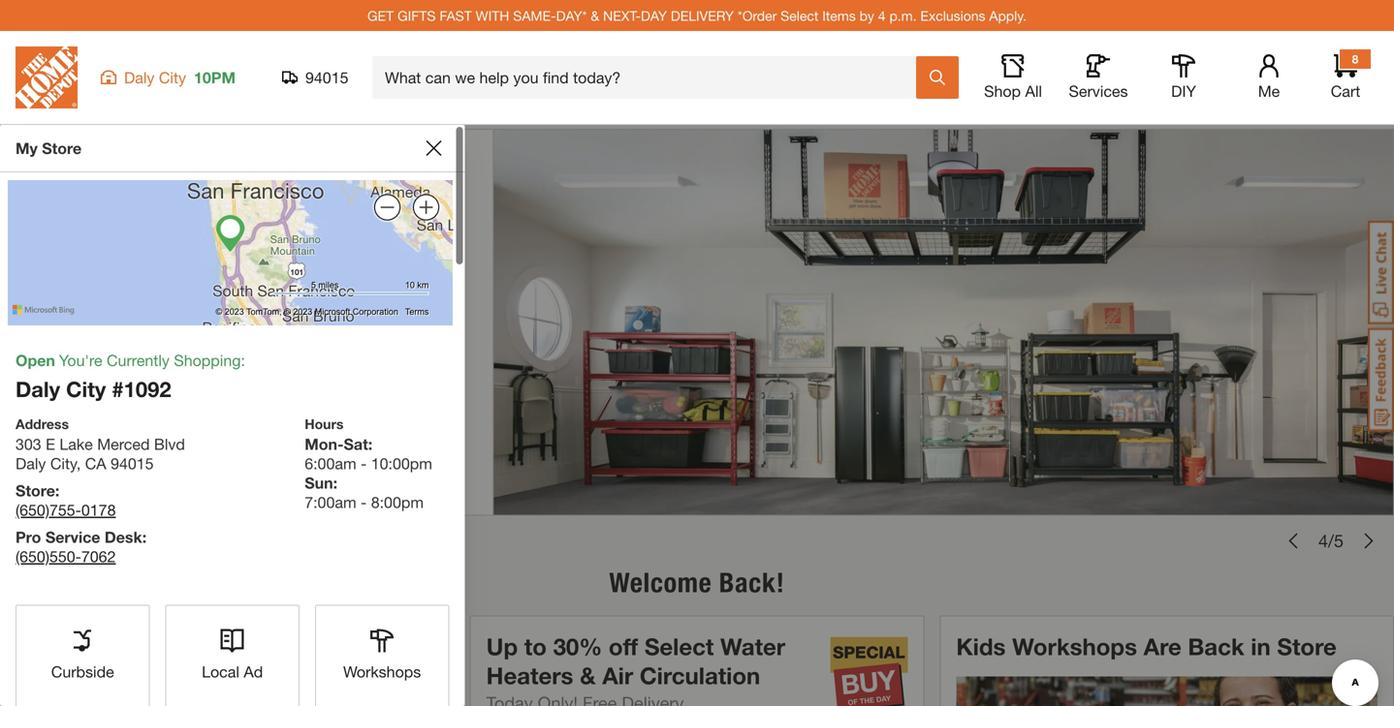 Task type: locate. For each thing, give the bounding box(es) containing it.
1 horizontal spatial 94015
[[305, 68, 349, 87]]

0 horizontal spatial workshops
[[343, 663, 421, 682]]

& right day*
[[591, 8, 599, 24]]

curbside
[[51, 663, 114, 682]]

1 - from the top
[[361, 455, 367, 473]]

services
[[1069, 82, 1128, 100]]

store up (650)755-
[[16, 482, 55, 500]]

to
[[524, 633, 547, 661]]

daly left 10pm
[[124, 68, 155, 87]]

up
[[486, 633, 518, 661]]

city inside the open you're currently shopping: daly city # 1092
[[66, 377, 106, 402]]

by
[[860, 8, 874, 24]]

5
[[1334, 531, 1344, 552]]

94015
[[305, 68, 349, 87], [111, 455, 154, 473]]

select up 'circulation'
[[645, 633, 714, 661]]

8
[[1352, 52, 1359, 66]]

(650)550-
[[16, 548, 81, 566]]

daly down 303
[[16, 455, 46, 473]]

0 horizontal spatial select
[[645, 633, 714, 661]]

workshops inside workshops button
[[343, 663, 421, 682]]

1 vertical spatial select
[[645, 633, 714, 661]]

shop
[[984, 82, 1021, 100]]

mon-
[[305, 435, 344, 454]]

fast
[[439, 8, 472, 24]]

the home depot logo image
[[16, 47, 78, 109]]

me button
[[1238, 54, 1300, 101]]

address
[[16, 416, 69, 432]]

p.m.
[[889, 8, 917, 24]]

#
[[112, 377, 124, 402]]

welcome
[[609, 567, 712, 600]]

ad
[[244, 663, 263, 682]]

hours
[[305, 416, 344, 432]]

4
[[878, 8, 886, 24], [1318, 531, 1328, 552]]

4 right by
[[878, 8, 886, 24]]

kids
[[956, 633, 1006, 661]]

0 vertical spatial -
[[361, 455, 367, 473]]

: up (650)755-0178 link on the left bottom
[[55, 482, 59, 500]]

daly inside the open you're currently shopping: daly city # 1092
[[16, 377, 60, 402]]

city
[[159, 68, 186, 87], [66, 377, 106, 402], [50, 455, 76, 473]]

img for declutter your space storage savings for your garage & more image
[[0, 129, 1394, 516]]

4 left 5 on the right bottom of the page
[[1318, 531, 1328, 552]]

store
[[42, 139, 82, 158], [16, 482, 55, 500], [1277, 633, 1337, 661]]

6:00am
[[305, 455, 356, 473]]

store inside the address 303 e lake merced blvd daly city , ca 94015 store : (650)755-0178 pro service desk : (650)550-7062
[[16, 482, 55, 500]]

1 vertical spatial workshops
[[343, 663, 421, 682]]

are
[[1144, 633, 1182, 661]]

special buy logo image
[[830, 636, 908, 707]]

kids workshops image
[[956, 677, 1378, 707]]

store right in
[[1277, 633, 1337, 661]]

What can we help you find today? search field
[[385, 57, 915, 98]]

my store
[[16, 139, 82, 158]]

1 vertical spatial &
[[580, 662, 596, 690]]

1 vertical spatial store
[[16, 482, 55, 500]]

1 vertical spatial -
[[361, 493, 367, 512]]

select
[[781, 8, 819, 24], [645, 633, 714, 661]]

desk
[[105, 528, 142, 547]]

day
[[641, 8, 667, 24]]

0 vertical spatial 94015
[[305, 68, 349, 87]]

with
[[476, 8, 509, 24]]

4 / 5
[[1318, 531, 1344, 552]]

select inside up to 30% off select water heaters & air circulation
[[645, 633, 714, 661]]

water
[[720, 633, 785, 661]]

city down lake at the left of page
[[50, 455, 76, 473]]

service
[[45, 528, 100, 547]]

select left items
[[781, 8, 819, 24]]

-
[[361, 455, 367, 473], [361, 493, 367, 512]]

&
[[591, 8, 599, 24], [580, 662, 596, 690]]

: right service
[[142, 528, 147, 547]]

daly
[[124, 68, 155, 87], [16, 377, 60, 402], [16, 455, 46, 473]]

303
[[16, 435, 41, 454]]

1 vertical spatial city
[[66, 377, 106, 402]]

1 vertical spatial 4
[[1318, 531, 1328, 552]]

& left air
[[580, 662, 596, 690]]

address 303 e lake merced blvd daly city , ca 94015 store : (650)755-0178 pro service desk : (650)550-7062
[[16, 416, 185, 566]]

shop all button
[[982, 54, 1044, 101]]

1 horizontal spatial :
[[142, 528, 147, 547]]

same-
[[513, 8, 556, 24]]

0 vertical spatial workshops
[[1012, 633, 1137, 661]]

microsoft bing image
[[13, 296, 79, 324]]

day*
[[556, 8, 587, 24]]

feedback link image
[[1368, 328, 1394, 432]]

workshops button
[[316, 606, 448, 707]]

city down you're
[[66, 377, 106, 402]]

diy
[[1171, 82, 1196, 100]]

- right 7:00am
[[361, 493, 367, 512]]

0 horizontal spatial 4
[[878, 8, 886, 24]]

daly down the open
[[16, 377, 60, 402]]

shopping:
[[174, 351, 245, 370]]

recently viewed
[[16, 633, 200, 661]]

get gifts fast with same-day* & next-day delivery *order select items by 4 p.m. exclusions apply.
[[367, 8, 1027, 24]]

0 vertical spatial select
[[781, 8, 819, 24]]

up to 30% off select water heaters & air circulation
[[486, 633, 785, 690]]

next slide image
[[1361, 534, 1377, 549]]

0 horizontal spatial 94015
[[111, 455, 154, 473]]

city left 10pm
[[159, 68, 186, 87]]

2 vertical spatial daly
[[16, 455, 46, 473]]

/
[[1328, 531, 1334, 552]]

94015 inside the address 303 e lake merced blvd daly city , ca 94015 store : (650)755-0178 pro service desk : (650)550-7062
[[111, 455, 154, 473]]

local ad button
[[166, 606, 298, 707]]

- down sat:
[[361, 455, 367, 473]]

0 vertical spatial &
[[591, 8, 599, 24]]

0 vertical spatial daly
[[124, 68, 155, 87]]

0 vertical spatial :
[[55, 482, 59, 500]]

workshops
[[1012, 633, 1137, 661], [343, 663, 421, 682]]

open you're currently shopping: daly city # 1092
[[16, 351, 245, 402]]

1 vertical spatial daly
[[16, 377, 60, 402]]

2 vertical spatial city
[[50, 455, 76, 473]]

1 vertical spatial 94015
[[111, 455, 154, 473]]

1 vertical spatial :
[[142, 528, 147, 547]]

store right "my"
[[42, 139, 82, 158]]

local ad
[[202, 663, 263, 682]]

:
[[55, 482, 59, 500], [142, 528, 147, 547]]



Task type: describe. For each thing, give the bounding box(es) containing it.
pro
[[16, 528, 41, 547]]

(650)550-7062 link
[[16, 548, 116, 566]]

recently
[[16, 633, 113, 661]]

viewed
[[120, 633, 200, 661]]

terms
[[405, 307, 429, 317]]

merced
[[97, 435, 150, 454]]

& inside up to 30% off select water heaters & air circulation
[[580, 662, 596, 690]]

0178
[[81, 501, 116, 520]]

daly city 10pm
[[124, 68, 236, 87]]

0 vertical spatial 4
[[878, 8, 886, 24]]

curbside button
[[16, 606, 149, 707]]

94015 inside 94015 button
[[305, 68, 349, 87]]

30%
[[553, 633, 602, 661]]

lake
[[59, 435, 93, 454]]

sun:
[[305, 474, 337, 493]]

*order
[[738, 8, 777, 24]]

services button
[[1067, 54, 1129, 101]]

next-
[[603, 8, 641, 24]]

(650)755-
[[16, 501, 81, 520]]

drawer close image
[[426, 141, 441, 156]]

daly inside the address 303 e lake merced blvd daly city , ca 94015 store : (650)755-0178 pro service desk : (650)550-7062
[[16, 455, 46, 473]]

2 vertical spatial store
[[1277, 633, 1337, 661]]

1092
[[124, 377, 171, 402]]

city inside the address 303 e lake merced blvd daly city , ca 94015 store : (650)755-0178 pro service desk : (650)550-7062
[[50, 455, 76, 473]]

open
[[16, 351, 55, 370]]

my
[[16, 139, 38, 158]]

shop all
[[984, 82, 1042, 100]]

apply.
[[989, 8, 1027, 24]]

10:00pm
[[371, 455, 432, 473]]

0 vertical spatial city
[[159, 68, 186, 87]]

all
[[1025, 82, 1042, 100]]

cart 8
[[1331, 52, 1360, 100]]

hours mon-sat: 6:00am - 10:00pm sun: 7:00am - 8:00pm
[[305, 416, 432, 512]]

kids workshops are back in store
[[956, 633, 1337, 661]]

exclusions
[[920, 8, 986, 24]]

1 horizontal spatial 4
[[1318, 531, 1328, 552]]

back
[[1188, 633, 1244, 661]]

currently
[[107, 351, 170, 370]]

sat:
[[344, 435, 372, 454]]

1 horizontal spatial workshops
[[1012, 633, 1137, 661]]

previous slide image
[[1286, 534, 1301, 549]]

ca
[[85, 455, 106, 473]]

back!
[[719, 567, 785, 600]]

cart
[[1331, 82, 1360, 100]]

diy button
[[1153, 54, 1215, 101]]

e
[[46, 435, 55, 454]]

in
[[1251, 633, 1271, 661]]

2 - from the top
[[361, 493, 367, 512]]

1 horizontal spatial select
[[781, 8, 819, 24]]

blvd
[[154, 435, 185, 454]]

proterra 80 gal. 10-year hybrid high efficiency heat pump tank electric water heater with leak detection & auto shutoff image
[[40, 681, 223, 707]]

8:00pm
[[371, 493, 424, 512]]

terms link
[[405, 306, 429, 319]]

10pm
[[194, 68, 236, 87]]

m18 18-volt lithium-ion high output xc 8.0 ah and 6.0 ah battery (2-pack) image
[[239, 681, 423, 707]]

off
[[609, 633, 638, 661]]

local
[[202, 663, 239, 682]]

items
[[822, 8, 856, 24]]

air
[[602, 662, 633, 690]]

7062
[[81, 548, 116, 566]]

,
[[76, 455, 81, 473]]

welcome back!
[[609, 567, 785, 600]]

94015 button
[[282, 68, 349, 87]]

0 vertical spatial store
[[42, 139, 82, 158]]

heaters
[[486, 662, 573, 690]]

0 horizontal spatial :
[[55, 482, 59, 500]]

get
[[367, 8, 394, 24]]

circulation
[[640, 662, 760, 690]]

delivery
[[671, 8, 734, 24]]

me
[[1258, 82, 1280, 100]]

7:00am
[[305, 493, 356, 512]]

(650)755-0178 link
[[16, 501, 116, 520]]

you're
[[59, 351, 102, 370]]

gifts
[[398, 8, 436, 24]]



Task type: vqa. For each thing, say whether or not it's contained in the screenshot.
star symbol icon within 1 button
no



